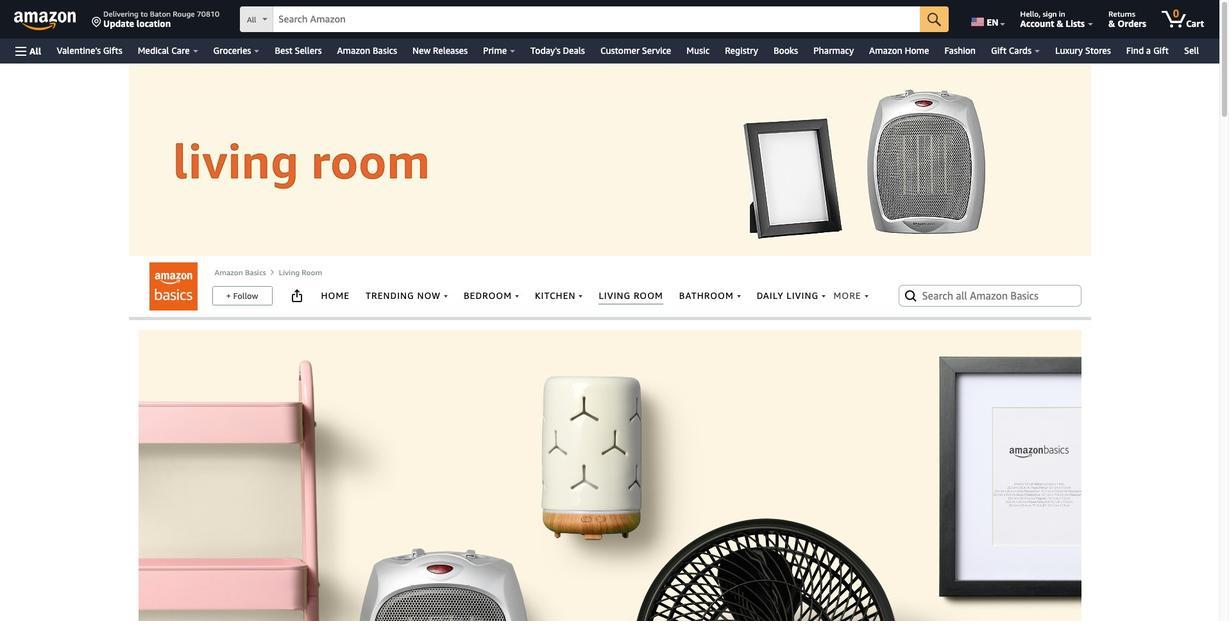 Task type: describe. For each thing, give the bounding box(es) containing it.
living
[[279, 268, 300, 277]]

best sellers
[[275, 45, 322, 56]]

rouge
[[173, 9, 195, 19]]

today's
[[531, 45, 561, 56]]

amazon home
[[870, 45, 930, 56]]

registry link
[[718, 42, 766, 60]]

account & lists
[[1021, 18, 1086, 29]]

fashion
[[945, 45, 976, 56]]

pharmacy link
[[806, 42, 862, 60]]

0 horizontal spatial amazon basics
[[215, 268, 266, 277]]

sell link
[[1177, 42, 1208, 60]]

a
[[1147, 45, 1152, 56]]

hello,
[[1021, 9, 1041, 19]]

medical care
[[138, 45, 190, 56]]

+ follow button
[[213, 287, 272, 305]]

lists
[[1066, 18, 1086, 29]]

en
[[987, 17, 999, 28]]

to
[[141, 9, 148, 19]]

groceries
[[214, 45, 251, 56]]

prime link
[[476, 42, 523, 60]]

follow
[[233, 291, 258, 301]]

en link
[[964, 3, 1011, 35]]

music
[[687, 45, 710, 56]]

delivering to baton rouge 70810 update location
[[103, 9, 220, 29]]

find a gift
[[1127, 45, 1170, 56]]

find a gift link
[[1119, 42, 1177, 60]]

none submit inside all search box
[[921, 6, 950, 32]]

stores
[[1086, 45, 1112, 56]]

releases
[[433, 45, 468, 56]]

registry
[[725, 45, 759, 56]]

search image
[[904, 288, 919, 304]]

new releases
[[413, 45, 468, 56]]

luxury
[[1056, 45, 1084, 56]]

new
[[413, 45, 431, 56]]

in
[[1060, 9, 1066, 19]]

baton
[[150, 9, 171, 19]]

today's deals link
[[523, 42, 593, 60]]

books
[[774, 45, 799, 56]]

service
[[642, 45, 672, 56]]

0 horizontal spatial basics
[[245, 268, 266, 277]]

& for account
[[1057, 18, 1064, 29]]

sign
[[1043, 9, 1058, 19]]

deals
[[563, 45, 585, 56]]

room
[[302, 268, 322, 277]]

account
[[1021, 18, 1055, 29]]

cards
[[1010, 45, 1032, 56]]

sell
[[1185, 45, 1200, 56]]

amazon home link
[[862, 42, 938, 60]]

gift cards link
[[984, 42, 1048, 60]]



Task type: vqa. For each thing, say whether or not it's contained in the screenshot.
SELL link
yes



Task type: locate. For each thing, give the bounding box(es) containing it.
location
[[137, 18, 171, 29]]

1 horizontal spatial amazon
[[337, 45, 371, 56]]

prime
[[483, 45, 507, 56]]

all
[[247, 15, 256, 24], [30, 45, 41, 56]]

gift inside find a gift "link"
[[1154, 45, 1170, 56]]

amazon basics link
[[330, 42, 405, 60], [215, 268, 266, 277]]

basics left new
[[373, 45, 397, 56]]

All search field
[[240, 6, 950, 33]]

gift inside gift cards link
[[992, 45, 1007, 56]]

0
[[1174, 7, 1180, 20]]

1 gift from the left
[[992, 45, 1007, 56]]

customer service
[[601, 45, 672, 56]]

amazon basics inside "navigation" navigation
[[337, 45, 397, 56]]

groceries link
[[206, 42, 267, 60]]

1 horizontal spatial &
[[1109, 18, 1116, 29]]

living room
[[279, 268, 322, 277]]

+
[[226, 291, 231, 301]]

music link
[[679, 42, 718, 60]]

navigation navigation
[[0, 0, 1220, 64]]

today's deals
[[531, 45, 585, 56]]

amazon basics logo image
[[150, 263, 198, 311]]

2 horizontal spatial amazon
[[870, 45, 903, 56]]

gift
[[992, 45, 1007, 56], [1154, 45, 1170, 56]]

living room link
[[279, 268, 322, 277]]

care
[[172, 45, 190, 56]]

luxury stores link
[[1048, 42, 1119, 60]]

returns & orders
[[1109, 9, 1147, 29]]

all button
[[10, 39, 47, 64]]

sellers
[[295, 45, 322, 56]]

amazon up the +
[[215, 268, 243, 277]]

0 horizontal spatial &
[[1057, 18, 1064, 29]]

1 horizontal spatial amazon basics link
[[330, 42, 405, 60]]

& inside returns & orders
[[1109, 18, 1116, 29]]

returns
[[1109, 9, 1136, 19]]

& left 'lists'
[[1057, 18, 1064, 29]]

1 vertical spatial amazon basics link
[[215, 268, 266, 277]]

amazon image
[[14, 12, 76, 31]]

medical care link
[[130, 42, 206, 60]]

find
[[1127, 45, 1145, 56]]

luxury stores
[[1056, 45, 1112, 56]]

fashion link
[[938, 42, 984, 60]]

share image
[[289, 288, 305, 304]]

0 vertical spatial all
[[247, 15, 256, 24]]

basics
[[373, 45, 397, 56], [245, 268, 266, 277]]

None submit
[[921, 6, 950, 32]]

Search all Amazon Basics search field
[[923, 285, 1061, 307]]

customer service link
[[593, 42, 679, 60]]

update
[[103, 18, 134, 29]]

valentine's
[[57, 45, 101, 56]]

1 vertical spatial all
[[30, 45, 41, 56]]

all inside 'button'
[[30, 45, 41, 56]]

gifts
[[103, 45, 122, 56]]

2 & from the left
[[1109, 18, 1116, 29]]

gift left cards
[[992, 45, 1007, 56]]

books link
[[766, 42, 806, 60]]

all inside search box
[[247, 15, 256, 24]]

basics up follow
[[245, 268, 266, 277]]

all down amazon image
[[30, 45, 41, 56]]

2 gift from the left
[[1154, 45, 1170, 56]]

amazon basics up the + follow button
[[215, 268, 266, 277]]

amazon basics link up the + follow button
[[215, 268, 266, 277]]

amazon left home
[[870, 45, 903, 56]]

delivering
[[103, 9, 139, 19]]

amazon right sellers
[[337, 45, 371, 56]]

valentine's gifts link
[[49, 42, 130, 60]]

amazon basics
[[337, 45, 397, 56], [215, 268, 266, 277]]

& for returns
[[1109, 18, 1116, 29]]

cart
[[1187, 18, 1205, 29]]

gift right a
[[1154, 45, 1170, 56]]

amazon basics link left new
[[330, 42, 405, 60]]

basics inside "navigation" navigation
[[373, 45, 397, 56]]

gift cards
[[992, 45, 1032, 56]]

70810
[[197, 9, 220, 19]]

best sellers link
[[267, 42, 330, 60]]

& left orders
[[1109, 18, 1116, 29]]

best
[[275, 45, 293, 56]]

1 horizontal spatial gift
[[1154, 45, 1170, 56]]

1 vertical spatial amazon basics
[[215, 268, 266, 277]]

1 & from the left
[[1057, 18, 1064, 29]]

1 vertical spatial basics
[[245, 268, 266, 277]]

0 horizontal spatial all
[[30, 45, 41, 56]]

1 horizontal spatial basics
[[373, 45, 397, 56]]

customer
[[601, 45, 640, 56]]

&
[[1057, 18, 1064, 29], [1109, 18, 1116, 29]]

0 horizontal spatial amazon
[[215, 268, 243, 277]]

0 horizontal spatial amazon basics link
[[215, 268, 266, 277]]

0 horizontal spatial gift
[[992, 45, 1007, 56]]

1 horizontal spatial all
[[247, 15, 256, 24]]

pharmacy
[[814, 45, 854, 56]]

valentine's gifts
[[57, 45, 122, 56]]

0 vertical spatial amazon basics link
[[330, 42, 405, 60]]

1 horizontal spatial amazon basics
[[337, 45, 397, 56]]

hello, sign in
[[1021, 9, 1066, 19]]

0 vertical spatial basics
[[373, 45, 397, 56]]

Search Amazon text field
[[273, 7, 921, 31]]

+ follow
[[226, 291, 258, 301]]

amazon
[[337, 45, 371, 56], [870, 45, 903, 56], [215, 268, 243, 277]]

home
[[905, 45, 930, 56]]

new releases link
[[405, 42, 476, 60]]

orders
[[1118, 18, 1147, 29]]

medical
[[138, 45, 169, 56]]

all up groceries link
[[247, 15, 256, 24]]

0 vertical spatial amazon basics
[[337, 45, 397, 56]]

amazon basics left new
[[337, 45, 397, 56]]



